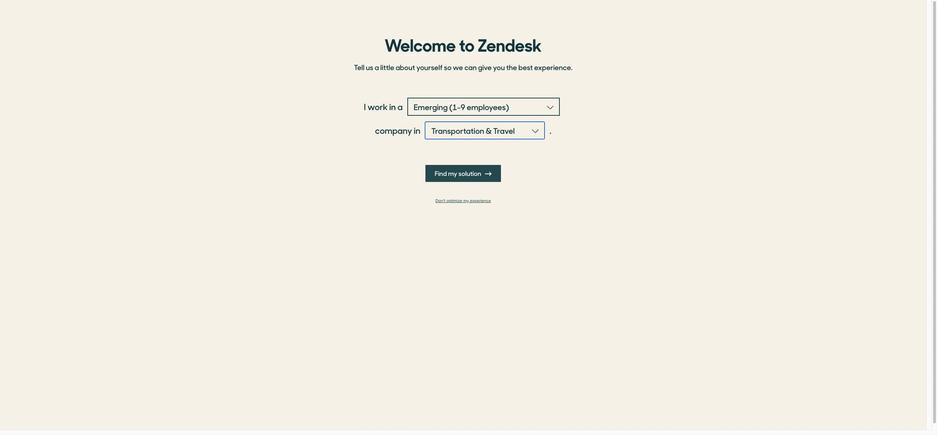 Task type: vqa. For each thing, say whether or not it's contained in the screenshot.
yourself
yes



Task type: locate. For each thing, give the bounding box(es) containing it.
a
[[375, 62, 379, 72], [398, 101, 403, 113]]

my right find
[[448, 169, 457, 178]]

i work in a
[[364, 101, 403, 113]]

a right us
[[375, 62, 379, 72]]

0 horizontal spatial my
[[448, 169, 457, 178]]

don't optimize my experience link
[[350, 199, 577, 204]]

1 vertical spatial in
[[414, 125, 421, 137]]

in right company
[[414, 125, 421, 137]]

my right optimize
[[464, 199, 469, 204]]

welcome
[[385, 32, 456, 56]]

work
[[368, 101, 388, 113]]

in
[[389, 101, 396, 113], [414, 125, 421, 137]]

my inside find     my solution button
[[448, 169, 457, 178]]

0 horizontal spatial a
[[375, 62, 379, 72]]

don't optimize my experience
[[436, 199, 491, 204]]

welcome to zendesk
[[385, 32, 542, 56]]

best
[[519, 62, 533, 72]]

i
[[364, 101, 366, 113]]

little
[[381, 62, 394, 72]]

company in
[[375, 125, 421, 137]]

zendesk
[[478, 32, 542, 56]]

arrow right image
[[486, 171, 492, 177]]

us
[[366, 62, 373, 72]]

about
[[396, 62, 415, 72]]

1 horizontal spatial my
[[464, 199, 469, 204]]

a right 'work' on the top of the page
[[398, 101, 403, 113]]

in right 'work' on the top of the page
[[389, 101, 396, 113]]

experience
[[470, 199, 491, 204]]

0 vertical spatial in
[[389, 101, 396, 113]]

.
[[550, 125, 552, 137]]

you
[[493, 62, 505, 72]]

1 horizontal spatial a
[[398, 101, 403, 113]]

tell
[[354, 62, 365, 72]]

0 vertical spatial my
[[448, 169, 457, 178]]

0 horizontal spatial in
[[389, 101, 396, 113]]

experience.
[[534, 62, 573, 72]]

0 vertical spatial a
[[375, 62, 379, 72]]

yourself
[[417, 62, 443, 72]]

solution
[[459, 169, 481, 178]]

my
[[448, 169, 457, 178], [464, 199, 469, 204]]



Task type: describe. For each thing, give the bounding box(es) containing it.
optimize
[[447, 199, 463, 204]]

1 vertical spatial a
[[398, 101, 403, 113]]

find
[[435, 169, 447, 178]]

to
[[459, 32, 475, 56]]

can
[[465, 62, 477, 72]]

tell us a little about yourself so we can give you the best experience.
[[354, 62, 573, 72]]

we
[[453, 62, 463, 72]]

don't
[[436, 199, 446, 204]]

the
[[507, 62, 517, 72]]

so
[[444, 62, 452, 72]]

company
[[375, 125, 412, 137]]

1 vertical spatial my
[[464, 199, 469, 204]]

find     my solution button
[[426, 165, 501, 182]]

1 horizontal spatial in
[[414, 125, 421, 137]]

give
[[478, 62, 492, 72]]

find     my solution
[[435, 169, 483, 178]]



